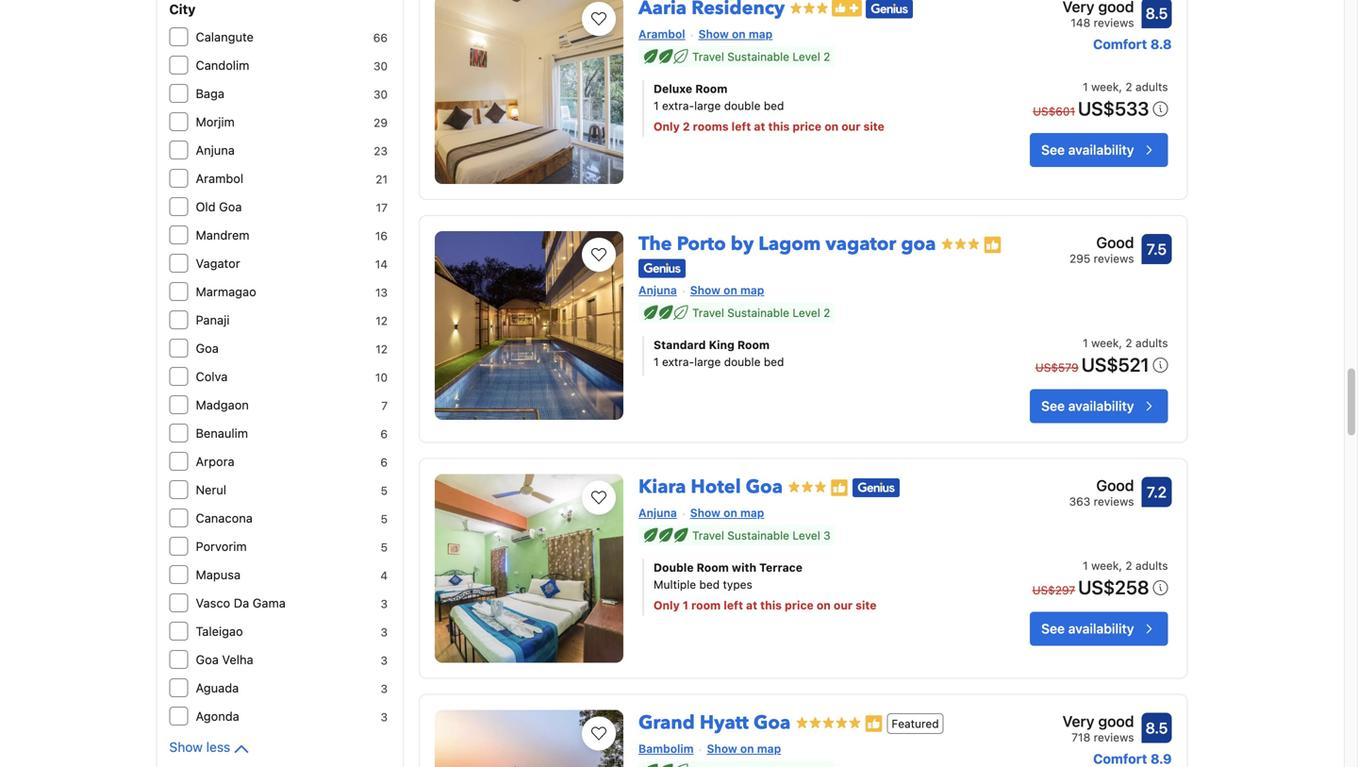Task type: vqa. For each thing, say whether or not it's contained in the screenshot.


Task type: describe. For each thing, give the bounding box(es) containing it.
sustainable for goa
[[728, 529, 790, 542]]

2 inside deluxe room 1 extra-large double bed only 2 rooms left at this price on our site
[[683, 120, 690, 133]]

goa right hyatt
[[754, 710, 791, 736]]

price for us$258
[[785, 599, 814, 612]]

show less
[[169, 739, 230, 755]]

see for the porto by lagom vagator goa
[[1042, 398, 1065, 414]]

very
[[1063, 712, 1095, 730]]

7.5
[[1147, 240, 1167, 258]]

map for hyatt
[[758, 742, 781, 755]]

arambol for show on map
[[639, 27, 686, 41]]

only for us$258
[[654, 599, 680, 612]]

bambolim
[[639, 742, 694, 755]]

at for us$533
[[754, 120, 766, 133]]

calangute
[[196, 30, 254, 44]]

goa right old
[[219, 200, 242, 214]]

148
[[1071, 16, 1091, 29]]

3 for taleigao
[[381, 626, 388, 639]]

this for us$258
[[761, 599, 782, 612]]

very good element for comfort 8.9
[[1063, 710, 1135, 733]]

on inside deluxe room 1 extra-large double bed only 2 rooms left at this price on our site
[[825, 120, 839, 133]]

price for us$533
[[793, 120, 822, 133]]

types
[[723, 578, 753, 591]]

aaria residency image
[[435, 0, 624, 184]]

good for kiara hotel goa
[[1097, 476, 1135, 494]]

lagom
[[759, 231, 821, 257]]

sustainable for by
[[728, 306, 790, 319]]

very good 718 reviews
[[1063, 712, 1135, 744]]

double room with terrace link
[[654, 559, 973, 576]]

16
[[375, 229, 388, 243]]

1 week from the top
[[1092, 80, 1120, 94]]

the porto by lagom vagator goa
[[639, 231, 937, 257]]

less
[[206, 739, 230, 755]]

66
[[373, 31, 388, 44]]

kiara hotel goa link
[[639, 467, 783, 500]]

map for porto
[[741, 284, 765, 297]]

kiara
[[639, 474, 686, 500]]

1 adults from the top
[[1136, 80, 1169, 94]]

295
[[1070, 252, 1091, 265]]

porto
[[677, 231, 726, 257]]

double
[[654, 561, 694, 574]]

us$579
[[1036, 361, 1079, 374]]

scored 8.5 element for 8.8
[[1142, 0, 1172, 28]]

good element for the porto by lagom vagator goa
[[1070, 231, 1135, 254]]

goa
[[902, 231, 937, 257]]

with
[[732, 561, 757, 574]]

terrace
[[760, 561, 803, 574]]

10
[[376, 371, 388, 384]]

by
[[731, 231, 754, 257]]

gama
[[253, 596, 286, 610]]

goa up aguada
[[196, 653, 219, 667]]

us$297
[[1033, 584, 1076, 597]]

goa velha
[[196, 653, 254, 667]]

marmagao
[[196, 285, 256, 299]]

1 reviews from the top
[[1094, 16, 1135, 29]]

show for hyatt
[[707, 742, 738, 755]]

site for us$258
[[856, 599, 877, 612]]

2 up 'us$533'
[[1126, 80, 1133, 94]]

7
[[381, 399, 388, 412]]

canacona
[[196, 511, 253, 525]]

standard king room 1 extra-large double bed
[[654, 338, 785, 368]]

on down hyatt
[[741, 742, 754, 755]]

this property is part of our preferred plus programme. it is committed to providing outstanding service and excellent value. it will pay us a higher commission if you make a booking. image
[[833, 0, 863, 17]]

good 363 reviews
[[1070, 476, 1135, 508]]

2 up standard king room link
[[824, 306, 831, 319]]

vasco da gama
[[196, 596, 286, 610]]

nerul
[[196, 483, 226, 497]]

availability for the porto by lagom vagator goa
[[1069, 398, 1135, 414]]

candolim
[[196, 58, 250, 72]]

grand
[[639, 710, 695, 736]]

extra- inside standard king room 1 extra-large double bed
[[662, 355, 695, 368]]

travel sustainable level 3
[[693, 529, 831, 542]]

benaulim
[[196, 426, 248, 440]]

rooms
[[693, 120, 729, 133]]

5 for porvorim
[[381, 541, 388, 554]]

anjuna for the porto by lagom vagator goa
[[639, 284, 677, 297]]

on up deluxe room 1 extra-large double bed only 2 rooms left at this price on our site
[[732, 27, 746, 41]]

left for us$258
[[724, 599, 744, 612]]

1 see availability link from the top
[[1031, 133, 1169, 167]]

reviews inside good 295 reviews
[[1094, 252, 1135, 265]]

12 for goa
[[376, 343, 388, 356]]

30 for candolim
[[374, 59, 388, 73]]

morjim
[[196, 115, 235, 129]]

only for us$533
[[654, 120, 680, 133]]

anjuna for kiara hotel goa
[[639, 506, 677, 519]]

goa inside "link"
[[746, 474, 783, 500]]

good element for kiara hotel goa
[[1070, 474, 1135, 497]]

1 1 week , 2 adults from the top
[[1083, 80, 1169, 94]]

standard
[[654, 338, 706, 351]]

show less button
[[169, 738, 253, 761]]

23
[[374, 144, 388, 158]]

12 for panaji
[[376, 314, 388, 327]]

deluxe room link
[[654, 80, 973, 97]]

hotel
[[691, 474, 741, 500]]

see availability for kiara hotel goa
[[1042, 621, 1135, 636]]

1 availability from the top
[[1069, 142, 1135, 158]]

kiara hotel goa
[[639, 474, 783, 500]]

3 for agonda
[[381, 711, 388, 724]]

room
[[692, 599, 721, 612]]

good 295 reviews
[[1070, 234, 1135, 265]]

reviews inside very good 718 reviews
[[1094, 731, 1135, 744]]

travel for porto
[[693, 306, 725, 319]]

1 up us$258
[[1083, 559, 1089, 572]]

see availability for the porto by lagom vagator goa
[[1042, 398, 1135, 414]]

comfort for comfort 8.8
[[1094, 36, 1148, 52]]

travel for hotel
[[693, 529, 725, 542]]

8.8
[[1151, 36, 1172, 52]]

0 vertical spatial this property is part of our preferred partner programme. it is committed to providing commendable service and good value. it will pay us a higher commission if you make a booking. image
[[984, 236, 1003, 255]]

2 up deluxe room link
[[824, 50, 831, 63]]

29
[[374, 116, 388, 129]]

map for hotel
[[741, 506, 765, 519]]

show for porto
[[690, 284, 721, 297]]

the porto by lagom vagator goa link
[[639, 224, 937, 257]]

on down by at the right top of page
[[724, 284, 738, 297]]

8.5 for 8.8
[[1146, 4, 1169, 22]]

148 reviews
[[1071, 16, 1135, 29]]

6 for arpora
[[381, 456, 388, 469]]

level for goa
[[793, 529, 821, 542]]

4
[[381, 569, 388, 582]]

14
[[375, 258, 388, 271]]

show up deluxe room 1 extra-large double bed only 2 rooms left at this price on our site
[[699, 27, 729, 41]]

the
[[639, 231, 672, 257]]

double room with terrace multiple bed types only 1 room left at this price on our site
[[654, 561, 877, 612]]

king
[[709, 338, 735, 351]]

us$601
[[1033, 105, 1076, 118]]

standard king room link
[[654, 336, 973, 353]]

large inside deluxe room 1 extra-large double bed only 2 rooms left at this price on our site
[[695, 99, 721, 112]]

vagator
[[196, 256, 240, 270]]

panaji
[[196, 313, 230, 327]]

deluxe
[[654, 82, 693, 95]]

da
[[234, 596, 249, 610]]



Task type: locate. For each thing, give the bounding box(es) containing it.
show down porto
[[690, 284, 721, 297]]

0 vertical spatial site
[[864, 120, 885, 133]]

scored 7.2 element
[[1142, 477, 1172, 507]]

scored 7.5 element
[[1142, 234, 1172, 264]]

velha
[[222, 653, 254, 667]]

0 vertical spatial week
[[1092, 80, 1120, 94]]

show down hyatt
[[707, 742, 738, 755]]

only
[[654, 120, 680, 133], [654, 599, 680, 612]]

2 vertical spatial see availability link
[[1031, 612, 1169, 646]]

1 vertical spatial good
[[1097, 476, 1135, 494]]

travel
[[693, 50, 725, 63], [693, 306, 725, 319], [693, 529, 725, 542]]

0 horizontal spatial arambol
[[196, 171, 244, 185]]

1 good element from the top
[[1070, 231, 1135, 254]]

level up standard king room link
[[793, 306, 821, 319]]

, up us$258
[[1120, 559, 1123, 572]]

show for hotel
[[690, 506, 721, 519]]

363
[[1070, 495, 1091, 508]]

1 vertical spatial ,
[[1120, 336, 1123, 350]]

on inside double room with terrace multiple bed types only 1 room left at this price on our site
[[817, 599, 831, 612]]

very good element containing very good
[[1063, 710, 1135, 733]]

show on map for porto
[[690, 284, 765, 297]]

0 vertical spatial 12
[[376, 314, 388, 327]]

week up 'us$533'
[[1092, 80, 1120, 94]]

1 6 from the top
[[381, 427, 388, 441]]

travel up double
[[693, 529, 725, 542]]

map up deluxe room 1 extra-large double bed only 2 rooms left at this price on our site
[[749, 27, 773, 41]]

mandrem
[[196, 228, 250, 242]]

1 vertical spatial good element
[[1070, 474, 1135, 497]]

anjuna down the
[[639, 284, 677, 297]]

, for kiara hotel goa
[[1120, 559, 1123, 572]]

2 extra- from the top
[[662, 355, 695, 368]]

show left less
[[169, 739, 203, 755]]

6 for benaulim
[[381, 427, 388, 441]]

1 vertical spatial availability
[[1069, 398, 1135, 414]]

kiara hotel goa image
[[435, 474, 624, 663]]

0 vertical spatial sustainable
[[728, 50, 790, 63]]

featured
[[892, 717, 940, 730]]

3 for vasco da gama
[[381, 597, 388, 611]]

comfort down very good 718 reviews
[[1094, 751, 1148, 767]]

1 extra- from the top
[[662, 99, 695, 112]]

2 horizontal spatial this property is part of our preferred partner programme. it is committed to providing commendable service and good value. it will pay us a higher commission if you make a booking. image
[[984, 236, 1003, 255]]

taleigao
[[196, 624, 243, 638]]

0 vertical spatial double
[[724, 99, 761, 112]]

1 vertical spatial this
[[761, 599, 782, 612]]

arambol up old goa
[[196, 171, 244, 185]]

0 vertical spatial 30
[[374, 59, 388, 73]]

0 vertical spatial adults
[[1136, 80, 1169, 94]]

this property is part of our preferred partner programme. it is committed to providing commendable service and good value. it will pay us a higher commission if you make a booking. image left featured
[[865, 714, 884, 733]]

city
[[169, 1, 196, 17]]

12 up 10
[[376, 343, 388, 356]]

see availability link for the porto by lagom vagator goa
[[1031, 389, 1169, 423]]

0 vertical spatial good
[[1097, 234, 1135, 252]]

2 vertical spatial see availability
[[1042, 621, 1135, 636]]

1 see from the top
[[1042, 142, 1065, 158]]

1 inside deluxe room 1 extra-large double bed only 2 rooms left at this price on our site
[[654, 99, 659, 112]]

aguada
[[196, 681, 239, 695]]

very good element up comfort 8.8 on the top of the page
[[1063, 0, 1135, 18]]

2 vertical spatial travel
[[693, 529, 725, 542]]

this down terrace
[[761, 599, 782, 612]]

good inside good 363 reviews
[[1097, 476, 1135, 494]]

reviews right 363
[[1094, 495, 1135, 508]]

2 good from the top
[[1097, 476, 1135, 494]]

3 see availability link from the top
[[1031, 612, 1169, 646]]

1 vertical spatial week
[[1092, 336, 1120, 350]]

this
[[769, 120, 790, 133], [761, 599, 782, 612]]

1 vertical spatial see
[[1042, 398, 1065, 414]]

2 reviews from the top
[[1094, 252, 1135, 265]]

3 for aguada
[[381, 682, 388, 695]]

1 level from the top
[[793, 50, 821, 63]]

1 only from the top
[[654, 120, 680, 133]]

vagator
[[826, 231, 897, 257]]

1 inside double room with terrace multiple bed types only 1 room left at this price on our site
[[683, 599, 689, 612]]

1 sustainable from the top
[[728, 50, 790, 63]]

2 double from the top
[[724, 355, 761, 368]]

this property is part of our preferred partner programme. it is committed to providing commendable service and good value. it will pay us a higher commission if you make a booking. image right goa
[[984, 236, 1003, 255]]

0 vertical spatial this
[[769, 120, 790, 133]]

good inside good 295 reviews
[[1097, 234, 1135, 252]]

this inside double room with terrace multiple bed types only 1 room left at this price on our site
[[761, 599, 782, 612]]

2 up us$258
[[1126, 559, 1133, 572]]

multiple
[[654, 578, 697, 591]]

1 very good element from the top
[[1063, 0, 1135, 18]]

goa up colva
[[196, 341, 219, 355]]

our for us$258
[[834, 599, 853, 612]]

price inside double room with terrace multiple bed types only 1 room left at this price on our site
[[785, 599, 814, 612]]

this for us$533
[[769, 120, 790, 133]]

grand hyatt goa link
[[639, 702, 791, 736]]

at for us$258
[[746, 599, 758, 612]]

adults
[[1136, 80, 1169, 94], [1136, 336, 1169, 350], [1136, 559, 1169, 572]]

map up travel sustainable level 3
[[741, 506, 765, 519]]

1 vertical spatial 6
[[381, 456, 388, 469]]

agonda
[[196, 709, 239, 723]]

30 up 29
[[374, 88, 388, 101]]

level up double room with terrace link
[[793, 529, 821, 542]]

3 see from the top
[[1042, 621, 1065, 636]]

room right king
[[738, 338, 770, 351]]

2 12 from the top
[[376, 343, 388, 356]]

room inside deluxe room 1 extra-large double bed only 2 rooms left at this price on our site
[[696, 82, 728, 95]]

1 5 from the top
[[381, 484, 388, 497]]

17
[[376, 201, 388, 214]]

2 vertical spatial week
[[1092, 559, 1120, 572]]

hyatt
[[700, 710, 749, 736]]

2 adults from the top
[[1136, 336, 1169, 350]]

1 vertical spatial this property is part of our preferred partner programme. it is committed to providing commendable service and good value. it will pay us a higher commission if you make a booking. image
[[830, 478, 849, 497]]

show on map down by at the right top of page
[[690, 284, 765, 297]]

extra-
[[662, 99, 695, 112], [662, 355, 695, 368]]

travel sustainable level 2 for us$521
[[693, 306, 831, 319]]

1 vertical spatial our
[[834, 599, 853, 612]]

3 travel from the top
[[693, 529, 725, 542]]

1 vertical spatial travel sustainable level 2
[[693, 306, 831, 319]]

3 see availability from the top
[[1042, 621, 1135, 636]]

adults for kiara hotel goa
[[1136, 559, 1169, 572]]

at
[[754, 120, 766, 133], [746, 599, 758, 612]]

double inside standard king room 1 extra-large double bed
[[724, 355, 761, 368]]

, up us$521
[[1120, 336, 1123, 350]]

room inside standard king room 1 extra-large double bed
[[738, 338, 770, 351]]

2 level from the top
[[793, 306, 821, 319]]

1 vertical spatial see availability link
[[1031, 389, 1169, 423]]

2 vertical spatial bed
[[700, 578, 720, 591]]

left down types
[[724, 599, 744, 612]]

us$258
[[1079, 576, 1150, 598]]

good element
[[1070, 231, 1135, 254], [1070, 474, 1135, 497]]

see availability link down 'us$533'
[[1031, 133, 1169, 167]]

good left scored 7.2 element
[[1097, 476, 1135, 494]]

mapusa
[[196, 568, 241, 582]]

2 large from the top
[[695, 355, 721, 368]]

1 vertical spatial 12
[[376, 343, 388, 356]]

show
[[699, 27, 729, 41], [690, 284, 721, 297], [690, 506, 721, 519], [169, 739, 203, 755], [707, 742, 738, 755]]

adults for the porto by lagom vagator goa
[[1136, 336, 1169, 350]]

2 see from the top
[[1042, 398, 1065, 414]]

1 up 'us$533'
[[1083, 80, 1089, 94]]

2 vertical spatial anjuna
[[639, 506, 677, 519]]

2 left rooms
[[683, 120, 690, 133]]

2 week from the top
[[1092, 336, 1120, 350]]

large
[[695, 99, 721, 112], [695, 355, 721, 368]]

deluxe room 1 extra-large double bed only 2 rooms left at this price on our site
[[654, 82, 885, 133]]

1 down deluxe
[[654, 99, 659, 112]]

8.5 up 8.8
[[1146, 4, 1169, 22]]

, for the porto by lagom vagator goa
[[1120, 336, 1123, 350]]

week up us$521
[[1092, 336, 1120, 350]]

8.9
[[1151, 751, 1172, 767]]

0 vertical spatial scored 8.5 element
[[1142, 0, 1172, 28]]

on down hotel
[[724, 506, 738, 519]]

0 vertical spatial only
[[654, 120, 680, 133]]

very good element
[[1063, 0, 1135, 18], [1063, 710, 1135, 733]]

1 vertical spatial at
[[746, 599, 758, 612]]

1 vertical spatial anjuna
[[639, 284, 677, 297]]

2 6 from the top
[[381, 456, 388, 469]]

colva
[[196, 369, 228, 384]]

show on map up deluxe room 1 extra-large double bed only 2 rooms left at this price on our site
[[699, 27, 773, 41]]

2 vertical spatial this property is part of our preferred partner programme. it is committed to providing commendable service and good value. it will pay us a higher commission if you make a booking. image
[[865, 714, 884, 733]]

price inside deluxe room 1 extra-large double bed only 2 rooms left at this price on our site
[[793, 120, 822, 133]]

3 5 from the top
[[381, 541, 388, 554]]

very good element for comfort 8.8
[[1063, 0, 1135, 18]]

the porto by lagom vagator goa image
[[435, 231, 624, 420]]

left for us$533
[[732, 120, 751, 133]]

0 vertical spatial this property is part of our preferred partner programme. it is committed to providing commendable service and good value. it will pay us a higher commission if you make a booking. image
[[984, 236, 1003, 255]]

map down by at the right top of page
[[741, 284, 765, 297]]

3 reviews from the top
[[1094, 495, 1135, 508]]

1 vertical spatial 8.5
[[1146, 719, 1169, 737]]

map
[[749, 27, 773, 41], [741, 284, 765, 297], [741, 506, 765, 519], [758, 742, 781, 755]]

good for the porto by lagom vagator goa
[[1097, 234, 1135, 252]]

1 vertical spatial see availability
[[1042, 398, 1135, 414]]

anjuna down morjim
[[196, 143, 235, 157]]

this property is part of our preferred partner programme. it is committed to providing commendable service and good value. it will pay us a higher commission if you make a booking. image up double room with terrace link
[[830, 478, 849, 497]]

1 , from the top
[[1120, 80, 1123, 94]]

3 for goa velha
[[381, 654, 388, 667]]

1 horizontal spatial this property is part of our preferred partner programme. it is committed to providing commendable service and good value. it will pay us a higher commission if you make a booking. image
[[865, 714, 884, 733]]

level for by
[[793, 306, 821, 319]]

0 vertical spatial very good element
[[1063, 0, 1135, 18]]

1 travel from the top
[[693, 50, 725, 63]]

1 12 from the top
[[376, 314, 388, 327]]

availability down us$521
[[1069, 398, 1135, 414]]

see availability link down us$258
[[1031, 612, 1169, 646]]

scored 8.5 element for 8.9
[[1142, 713, 1172, 743]]

1 good from the top
[[1097, 234, 1135, 252]]

, up 'us$533'
[[1120, 80, 1123, 94]]

3 availability from the top
[[1069, 621, 1135, 636]]

bed down deluxe room link
[[764, 99, 785, 112]]

room for us$258
[[697, 561, 729, 574]]

0 vertical spatial bed
[[764, 99, 785, 112]]

0 vertical spatial 8.5
[[1146, 4, 1169, 22]]

arambol
[[639, 27, 686, 41], [196, 171, 244, 185]]

bed up room
[[700, 578, 720, 591]]

see down us$601
[[1042, 142, 1065, 158]]

baga
[[196, 86, 225, 100]]

1 large from the top
[[695, 99, 721, 112]]

double inside deluxe room 1 extra-large double bed only 2 rooms left at this price on our site
[[724, 99, 761, 112]]

1 vertical spatial only
[[654, 599, 680, 612]]

1 vertical spatial this property is part of our preferred partner programme. it is committed to providing commendable service and good value. it will pay us a higher commission if you make a booking. image
[[830, 478, 849, 497]]

this property is part of our preferred plus programme. it is committed to providing outstanding service and excellent value. it will pay us a higher commission if you make a booking. image
[[833, 0, 863, 17]]

718
[[1072, 731, 1091, 744]]

2 vertical spatial see
[[1042, 621, 1065, 636]]

comfort for comfort 8.9
[[1094, 751, 1148, 767]]

2 5 from the top
[[381, 512, 388, 526]]

reviews right the 295
[[1094, 252, 1135, 265]]

arpora
[[196, 454, 235, 469]]

1 week , 2 adults up us$258
[[1083, 559, 1169, 572]]

vasco
[[196, 596, 230, 610]]

0 vertical spatial availability
[[1069, 142, 1135, 158]]

comfort 8.9
[[1094, 751, 1172, 767]]

2 vertical spatial ,
[[1120, 559, 1123, 572]]

sustainable up with
[[728, 529, 790, 542]]

genius discounts available at this property. image
[[866, 0, 914, 19], [866, 0, 914, 19], [639, 259, 686, 278], [639, 259, 686, 278], [853, 478, 900, 497], [853, 478, 900, 497]]

room
[[696, 82, 728, 95], [738, 338, 770, 351], [697, 561, 729, 574]]

1 vertical spatial room
[[738, 338, 770, 351]]

1 travel sustainable level 2 from the top
[[693, 50, 831, 63]]

0 vertical spatial 1 week , 2 adults
[[1083, 80, 1169, 94]]

travel up king
[[693, 306, 725, 319]]

double up rooms
[[724, 99, 761, 112]]

1 week , 2 adults for kiara hotel goa
[[1083, 559, 1169, 572]]

bed inside standard king room 1 extra-large double bed
[[764, 355, 785, 368]]

see availability link down us$521
[[1031, 389, 1169, 423]]

room up rooms
[[696, 82, 728, 95]]

see
[[1042, 142, 1065, 158], [1042, 398, 1065, 414], [1042, 621, 1065, 636]]

2 scored 8.5 element from the top
[[1142, 713, 1172, 743]]

see availability
[[1042, 142, 1135, 158], [1042, 398, 1135, 414], [1042, 621, 1135, 636]]

3
[[824, 529, 831, 542], [381, 597, 388, 611], [381, 626, 388, 639], [381, 654, 388, 667], [381, 682, 388, 695], [381, 711, 388, 724]]

level up deluxe room link
[[793, 50, 821, 63]]

0 vertical spatial see availability link
[[1031, 133, 1169, 167]]

0 vertical spatial level
[[793, 50, 821, 63]]

30
[[374, 59, 388, 73], [374, 88, 388, 101]]

site inside double room with terrace multiple bed types only 1 room left at this price on our site
[[856, 599, 877, 612]]

on
[[732, 27, 746, 41], [825, 120, 839, 133], [724, 284, 738, 297], [724, 506, 738, 519], [817, 599, 831, 612], [741, 742, 754, 755]]

see availability down us$258
[[1042, 621, 1135, 636]]

very good element up the comfort 8.9 on the bottom right
[[1063, 710, 1135, 733]]

1 week , 2 adults for the porto by lagom vagator goa
[[1083, 336, 1169, 350]]

0 horizontal spatial this property is part of our preferred partner programme. it is committed to providing commendable service and good value. it will pay us a higher commission if you make a booking. image
[[830, 478, 849, 497]]

see availability down 'us$533'
[[1042, 142, 1135, 158]]

2 comfort from the top
[[1094, 751, 1148, 767]]

7.2
[[1147, 483, 1167, 501]]

this property is part of our preferred partner programme. it is committed to providing commendable service and good value. it will pay us a higher commission if you make a booking. image for kiara hotel goa
[[830, 478, 849, 497]]

3 1 week , 2 adults from the top
[[1083, 559, 1169, 572]]

1 vertical spatial bed
[[764, 355, 785, 368]]

week up us$258
[[1092, 559, 1120, 572]]

3 level from the top
[[793, 529, 821, 542]]

double down king
[[724, 355, 761, 368]]

5 for nerul
[[381, 484, 388, 497]]

this property is part of our preferred partner programme. it is committed to providing commendable service and good value. it will pay us a higher commission if you make a booking. image up double room with terrace link
[[830, 478, 849, 497]]

1 double from the top
[[724, 99, 761, 112]]

2 see availability from the top
[[1042, 398, 1135, 414]]

1 week , 2 adults
[[1083, 80, 1169, 94], [1083, 336, 1169, 350], [1083, 559, 1169, 572]]

at inside deluxe room 1 extra-large double bed only 2 rooms left at this price on our site
[[754, 120, 766, 133]]

goa
[[219, 200, 242, 214], [196, 341, 219, 355], [746, 474, 783, 500], [196, 653, 219, 667], [754, 710, 791, 736]]

30 down 66
[[374, 59, 388, 73]]

1 horizontal spatial arambol
[[639, 27, 686, 41]]

1 see availability from the top
[[1042, 142, 1135, 158]]

0 vertical spatial see
[[1042, 142, 1065, 158]]

0 vertical spatial 5
[[381, 484, 388, 497]]

2 vertical spatial sustainable
[[728, 529, 790, 542]]

1 vertical spatial 5
[[381, 512, 388, 526]]

old goa
[[196, 200, 242, 214]]

1 vertical spatial double
[[724, 355, 761, 368]]

show on map
[[699, 27, 773, 41], [690, 284, 765, 297], [690, 506, 765, 519], [707, 742, 781, 755]]

this property is part of our preferred partner programme. it is committed to providing commendable service and good value. it will pay us a higher commission if you make a booking. image
[[984, 236, 1003, 255], [830, 478, 849, 497], [865, 714, 884, 733]]

at right rooms
[[754, 120, 766, 133]]

1 down "standard"
[[654, 355, 659, 368]]

level
[[793, 50, 821, 63], [793, 306, 821, 319], [793, 529, 821, 542]]

2 vertical spatial room
[[697, 561, 729, 574]]

left inside deluxe room 1 extra-large double bed only 2 rooms left at this price on our site
[[732, 120, 751, 133]]

1 horizontal spatial this property is part of our preferred partner programme. it is committed to providing commendable service and good value. it will pay us a higher commission if you make a booking. image
[[865, 714, 884, 733]]

arambol for 21
[[196, 171, 244, 185]]

1 vertical spatial sustainable
[[728, 306, 790, 319]]

only down deluxe
[[654, 120, 680, 133]]

adults down 8.8
[[1136, 80, 1169, 94]]

0 horizontal spatial this property is part of our preferred partner programme. it is committed to providing commendable service and good value. it will pay us a higher commission if you make a booking. image
[[830, 478, 849, 497]]

comfort 8.8
[[1094, 36, 1172, 52]]

show on map down hyatt
[[707, 742, 781, 755]]

grand hyatt goa
[[639, 710, 791, 736]]

2 8.5 from the top
[[1146, 719, 1169, 737]]

this property is part of our preferred partner programme. it is committed to providing commendable service and good value. it will pay us a higher commission if you make a booking. image
[[984, 236, 1003, 255], [830, 478, 849, 497], [865, 714, 884, 733]]

anjuna
[[196, 143, 235, 157], [639, 284, 677, 297], [639, 506, 677, 519]]

5 for canacona
[[381, 512, 388, 526]]

12 down 13
[[376, 314, 388, 327]]

2 vertical spatial level
[[793, 529, 821, 542]]

0 vertical spatial room
[[696, 82, 728, 95]]

1 comfort from the top
[[1094, 36, 1148, 52]]

this property is part of our preferred partner programme. it is committed to providing commendable service and good value. it will pay us a higher commission if you make a booking. image for grand hyatt goa
[[865, 714, 884, 733]]

3 , from the top
[[1120, 559, 1123, 572]]

sustainable up deluxe room 1 extra-large double bed only 2 rooms left at this price on our site
[[728, 50, 790, 63]]

show on map for hotel
[[690, 506, 765, 519]]

show on map for hyatt
[[707, 742, 781, 755]]

2 vertical spatial 5
[[381, 541, 388, 554]]

good element left 7.5
[[1070, 231, 1135, 254]]

extra- inside deluxe room 1 extra-large double bed only 2 rooms left at this price on our site
[[662, 99, 695, 112]]

2 30 from the top
[[374, 88, 388, 101]]

show down the kiara hotel goa
[[690, 506, 721, 519]]

2 availability from the top
[[1069, 398, 1135, 414]]

1 vertical spatial extra-
[[662, 355, 695, 368]]

this property is part of our preferred partner programme. it is committed to providing commendable service and good value. it will pay us a higher commission if you make a booking. image for kiara hotel goa
[[830, 478, 849, 497]]

1 scored 8.5 element from the top
[[1142, 0, 1172, 28]]

extra- down "standard"
[[662, 355, 695, 368]]

our inside deluxe room 1 extra-large double bed only 2 rooms left at this price on our site
[[842, 120, 861, 133]]

2 sustainable from the top
[[728, 306, 790, 319]]

comfort
[[1094, 36, 1148, 52], [1094, 751, 1148, 767]]

1
[[1083, 80, 1089, 94], [654, 99, 659, 112], [1083, 336, 1089, 350], [654, 355, 659, 368], [1083, 559, 1089, 572], [683, 599, 689, 612]]

4 reviews from the top
[[1094, 731, 1135, 744]]

goa right hotel
[[746, 474, 783, 500]]

price
[[793, 120, 822, 133], [785, 599, 814, 612]]

2 vertical spatial availability
[[1069, 621, 1135, 636]]

bed inside deluxe room 1 extra-large double bed only 2 rooms left at this price on our site
[[764, 99, 785, 112]]

1 8.5 from the top
[[1146, 4, 1169, 22]]

1 30 from the top
[[374, 59, 388, 73]]

0 vertical spatial price
[[793, 120, 822, 133]]

on down double room with terrace link
[[817, 599, 831, 612]]

3 sustainable from the top
[[728, 529, 790, 542]]

availability down 'us$533'
[[1069, 142, 1135, 158]]

scored 8.5 element up 8.8
[[1142, 0, 1172, 28]]

our for us$533
[[842, 120, 861, 133]]

30 for baga
[[374, 88, 388, 101]]

site down deluxe room link
[[864, 120, 885, 133]]

our inside double room with terrace multiple bed types only 1 room left at this price on our site
[[834, 599, 853, 612]]

1 vertical spatial price
[[785, 599, 814, 612]]

reviews up comfort 8.8 on the top of the page
[[1094, 16, 1135, 29]]

week for the porto by lagom vagator goa
[[1092, 336, 1120, 350]]

8.5 up 8.9
[[1146, 719, 1169, 737]]

price down double room with terrace link
[[785, 599, 814, 612]]

room for us$533
[[696, 82, 728, 95]]

2 vertical spatial 1 week , 2 adults
[[1083, 559, 1169, 572]]

1 vertical spatial level
[[793, 306, 821, 319]]

0 vertical spatial at
[[754, 120, 766, 133]]

0 vertical spatial ,
[[1120, 80, 1123, 94]]

0 vertical spatial arambol
[[639, 27, 686, 41]]

0 vertical spatial good element
[[1070, 231, 1135, 254]]

availability for kiara hotel goa
[[1069, 621, 1135, 636]]

0 vertical spatial 6
[[381, 427, 388, 441]]

1 vertical spatial 1 week , 2 adults
[[1083, 336, 1169, 350]]

only inside deluxe room 1 extra-large double bed only 2 rooms left at this price on our site
[[654, 120, 680, 133]]

0 vertical spatial travel
[[693, 50, 725, 63]]

21
[[376, 173, 388, 186]]

anjuna down kiara
[[639, 506, 677, 519]]

0 vertical spatial large
[[695, 99, 721, 112]]

site
[[864, 120, 885, 133], [856, 599, 877, 612]]

large up rooms
[[695, 99, 721, 112]]

large inside standard king room 1 extra-large double bed
[[695, 355, 721, 368]]

us$521
[[1082, 353, 1150, 376]]

2 horizontal spatial this property is part of our preferred partner programme. it is committed to providing commendable service and good value. it will pay us a higher commission if you make a booking. image
[[984, 236, 1003, 255]]

map down 'grand hyatt goa'
[[758, 742, 781, 755]]

us$533
[[1079, 97, 1150, 119]]

reviews down good
[[1094, 731, 1135, 744]]

13
[[376, 286, 388, 299]]

week for kiara hotel goa
[[1092, 559, 1120, 572]]

porvorim
[[196, 539, 247, 553]]

travel sustainable level 2 for us$533
[[693, 50, 831, 63]]

good
[[1099, 712, 1135, 730]]

see for kiara hotel goa
[[1042, 621, 1065, 636]]

0 vertical spatial comfort
[[1094, 36, 1148, 52]]

scored 8.5 element
[[1142, 0, 1172, 28], [1142, 713, 1172, 743]]

2 vertical spatial this property is part of our preferred partner programme. it is committed to providing commendable service and good value. it will pay us a higher commission if you make a booking. image
[[865, 714, 884, 733]]

2 vertical spatial adults
[[1136, 559, 1169, 572]]

old
[[196, 200, 216, 214]]

this inside deluxe room 1 extra-large double bed only 2 rooms left at this price on our site
[[769, 120, 790, 133]]

double
[[724, 99, 761, 112], [724, 355, 761, 368]]

at inside double room with terrace multiple bed types only 1 room left at this price on our site
[[746, 599, 758, 612]]

site inside deluxe room 1 extra-large double bed only 2 rooms left at this price on our site
[[864, 120, 885, 133]]

on down deluxe room link
[[825, 120, 839, 133]]

madgaon
[[196, 398, 249, 412]]

1 vertical spatial comfort
[[1094, 751, 1148, 767]]

1 vertical spatial left
[[724, 599, 744, 612]]

this property is part of our preferred partner programme. it is committed to providing commendable service and good value. it will pay us a higher commission if you make a booking. image left featured
[[865, 714, 884, 733]]

our down deluxe room link
[[842, 120, 861, 133]]

1 up us$521
[[1083, 336, 1089, 350]]

travel sustainable level 2 up king
[[693, 306, 831, 319]]

0 vertical spatial our
[[842, 120, 861, 133]]

room inside double room with terrace multiple bed types only 1 room left at this price on our site
[[697, 561, 729, 574]]

at down types
[[746, 599, 758, 612]]

1 vertical spatial adults
[[1136, 336, 1169, 350]]

see availability link for kiara hotel goa
[[1031, 612, 1169, 646]]

travel up deluxe
[[693, 50, 725, 63]]

2 , from the top
[[1120, 336, 1123, 350]]

3 week from the top
[[1092, 559, 1120, 572]]

2 travel sustainable level 2 from the top
[[693, 306, 831, 319]]

this property is part of our preferred partner programme. it is committed to providing commendable service and good value. it will pay us a higher commission if you make a booking. image right goa
[[984, 236, 1003, 255]]

show inside dropdown button
[[169, 739, 203, 755]]

1 vertical spatial scored 8.5 element
[[1142, 713, 1172, 743]]

only inside double room with terrace multiple bed types only 1 room left at this price on our site
[[654, 599, 680, 612]]

1 week , 2 adults up us$521
[[1083, 336, 1169, 350]]

2 1 week , 2 adults from the top
[[1083, 336, 1169, 350]]

0 vertical spatial see availability
[[1042, 142, 1135, 158]]

extra- down deluxe
[[662, 99, 695, 112]]

site for us$533
[[864, 120, 885, 133]]

8.5 for 8.9
[[1146, 719, 1169, 737]]

1 vertical spatial travel
[[693, 306, 725, 319]]

our down double room with terrace link
[[834, 599, 853, 612]]

1 vertical spatial very good element
[[1063, 710, 1135, 733]]

0 vertical spatial left
[[732, 120, 751, 133]]

2 travel from the top
[[693, 306, 725, 319]]

2 see availability link from the top
[[1031, 389, 1169, 423]]

left inside double room with terrace multiple bed types only 1 room left at this price on our site
[[724, 599, 744, 612]]

1 vertical spatial arambol
[[196, 171, 244, 185]]

this property is part of our preferred partner programme. it is committed to providing commendable service and good value. it will pay us a higher commission if you make a booking. image for grand hyatt goa
[[865, 714, 884, 733]]

2 only from the top
[[654, 599, 680, 612]]

bed inside double room with terrace multiple bed types only 1 room left at this price on our site
[[700, 578, 720, 591]]

2 good element from the top
[[1070, 474, 1135, 497]]

2
[[824, 50, 831, 63], [1126, 80, 1133, 94], [683, 120, 690, 133], [824, 306, 831, 319], [1126, 336, 1133, 350], [1126, 559, 1133, 572]]

6
[[381, 427, 388, 441], [381, 456, 388, 469]]

1 inside standard king room 1 extra-large double bed
[[654, 355, 659, 368]]

3 adults from the top
[[1136, 559, 1169, 572]]

reviews inside good 363 reviews
[[1094, 495, 1135, 508]]

availability
[[1069, 142, 1135, 158], [1069, 398, 1135, 414], [1069, 621, 1135, 636]]

1 vertical spatial large
[[695, 355, 721, 368]]

2 up us$521
[[1126, 336, 1133, 350]]

1 vertical spatial 30
[[374, 88, 388, 101]]

1 vertical spatial site
[[856, 599, 877, 612]]

0 vertical spatial travel sustainable level 2
[[693, 50, 831, 63]]

our
[[842, 120, 861, 133], [834, 599, 853, 612]]

2 very good element from the top
[[1063, 710, 1135, 733]]

0 vertical spatial anjuna
[[196, 143, 235, 157]]



